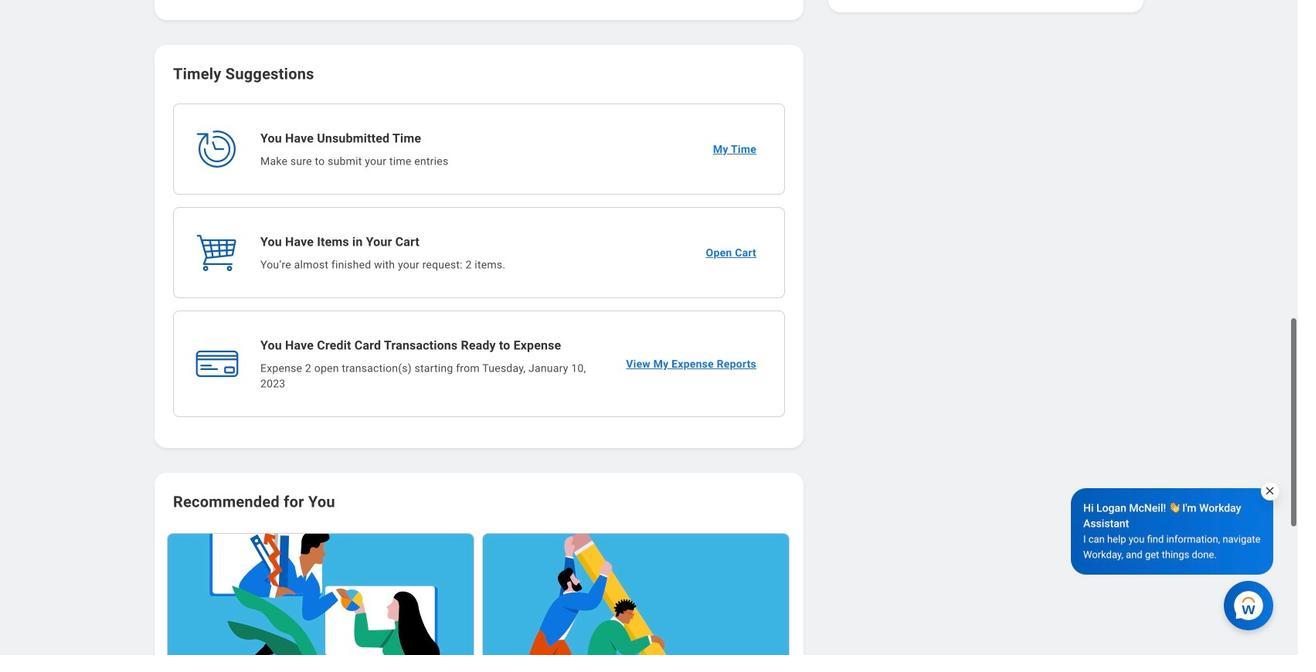 Task type: locate. For each thing, give the bounding box(es) containing it.
list
[[167, 532, 792, 655]]



Task type: describe. For each thing, give the bounding box(es) containing it.
x image
[[1265, 485, 1276, 497]]



Task type: vqa. For each thing, say whether or not it's contained in the screenshot.
"chevron 2x left small" Icon
no



